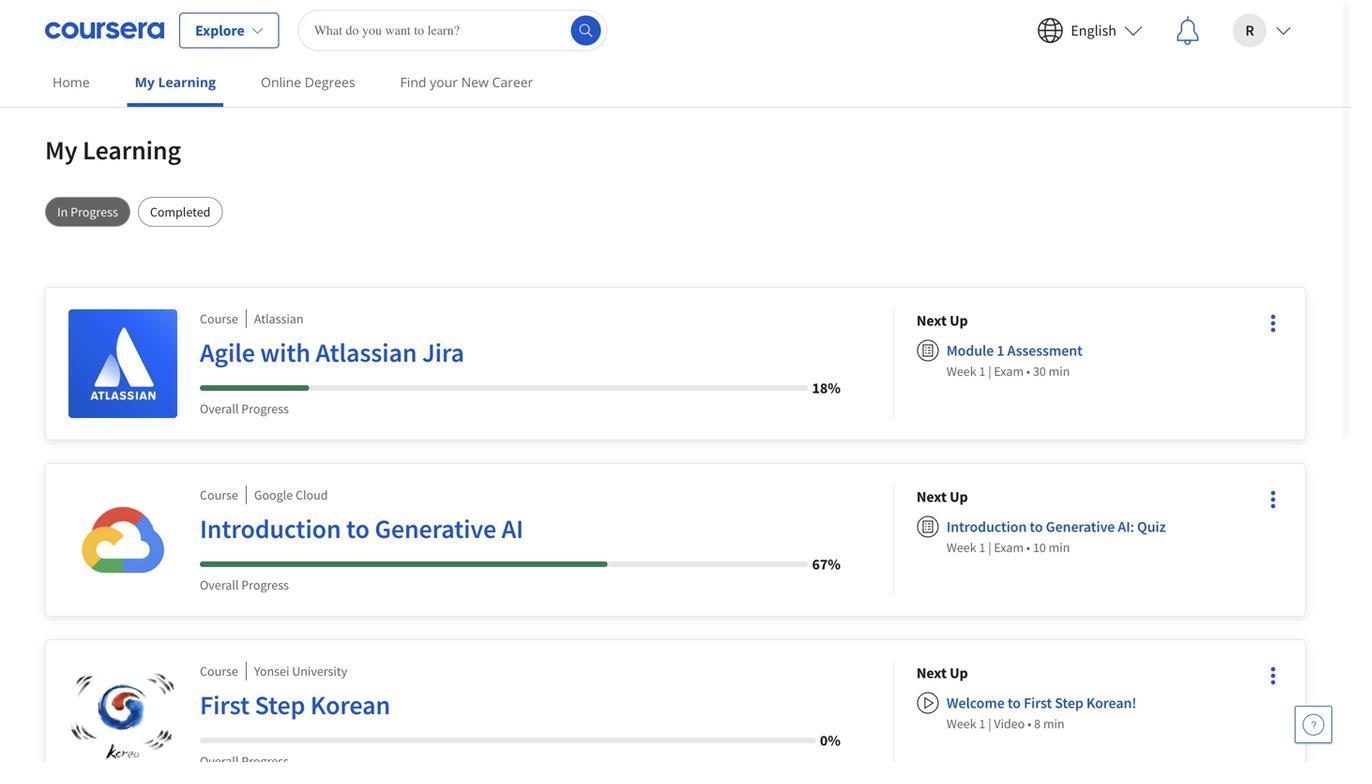 Task type: vqa. For each thing, say whether or not it's contained in the screenshot.
Online Degrees Link
yes



Task type: describe. For each thing, give the bounding box(es) containing it.
my learning inside "link"
[[135, 73, 216, 91]]

week inside module 1 assessment week 1 | exam • 30 min
[[947, 362, 976, 379]]

korean!
[[1086, 693, 1137, 712]]

step inside 'welcome to first step korean! week 1 | video • 8 min'
[[1055, 693, 1084, 712]]

overall progress for agile
[[200, 400, 289, 417]]

• for introduction to generative ai
[[1026, 539, 1030, 555]]

quiz
[[1137, 517, 1166, 536]]

module 1 assessment week 1 | exam • 30 min
[[947, 341, 1083, 379]]

1 vertical spatial my
[[45, 133, 77, 166]]

career
[[492, 73, 533, 91]]

3 next from the top
[[917, 663, 947, 682]]

first step korean image
[[68, 662, 177, 763]]

min for introduction to generative ai
[[1049, 539, 1070, 555]]

next for ai
[[917, 487, 947, 506]]

to for ai
[[346, 512, 370, 545]]

degrees
[[305, 73, 355, 91]]

online
[[261, 73, 301, 91]]

explore
[[195, 21, 245, 40]]

online degrees link
[[253, 61, 363, 103]]

• inside module 1 assessment week 1 | exam • 30 min
[[1026, 362, 1030, 379]]

introduction to generative ai
[[200, 512, 523, 545]]

What do you want to learn? text field
[[298, 10, 608, 51]]

course for introduction
[[200, 486, 238, 503]]

in
[[57, 203, 68, 220]]

find your new career link
[[393, 61, 541, 103]]

cloud
[[296, 486, 328, 503]]

up for jira
[[950, 311, 968, 329]]

progress for agile with atlassian jira
[[241, 400, 289, 417]]

1 right module
[[997, 341, 1004, 359]]

course for agile
[[200, 310, 238, 327]]

30
[[1033, 362, 1046, 379]]

next up for jira
[[917, 311, 968, 329]]

up for ai
[[950, 487, 968, 506]]

new
[[461, 73, 489, 91]]

module
[[947, 341, 994, 359]]

progress inside button
[[70, 203, 118, 220]]

google cloud
[[254, 486, 328, 503]]

agile with atlassian jira
[[200, 335, 464, 368]]

10
[[1033, 539, 1046, 555]]

my learning link
[[127, 61, 223, 107]]

overall for introduction to generative ai
[[200, 576, 239, 593]]

in progress
[[57, 203, 118, 220]]

more option for introduction to generative ai image
[[1260, 486, 1286, 512]]

introduction for introduction to generative ai
[[200, 512, 341, 545]]

introduction to generative ai image
[[68, 485, 177, 594]]

coursera image
[[45, 15, 164, 46]]

3 next up from the top
[[917, 663, 968, 682]]

| for introduction to generative ai
[[988, 539, 991, 555]]

more option for first step korean image
[[1260, 662, 1286, 689]]

assessment
[[1007, 341, 1083, 359]]

first step korean
[[200, 688, 390, 721]]

r
[[1245, 21, 1254, 40]]

week for first step korean
[[947, 715, 976, 732]]

overall progress for introduction
[[200, 576, 289, 593]]

| for first step korean
[[988, 715, 991, 732]]

agile with atlassian jira link
[[200, 335, 841, 376]]



Task type: locate. For each thing, give the bounding box(es) containing it.
2 | from the top
[[988, 539, 991, 555]]

generative inside introduction to generative ai: quiz week 1 | exam • 10 min
[[1046, 517, 1115, 536]]

introduction for introduction to generative ai: quiz week 1 | exam • 10 min
[[947, 517, 1027, 536]]

atlassian
[[254, 310, 304, 327], [316, 335, 417, 368]]

progress right the in
[[70, 203, 118, 220]]

67%
[[812, 555, 841, 573]]

1 vertical spatial progress
[[241, 400, 289, 417]]

0 vertical spatial overall
[[200, 400, 239, 417]]

2 vertical spatial next
[[917, 663, 947, 682]]

generative left ai
[[375, 512, 496, 545]]

progress up yonsei
[[241, 576, 289, 593]]

home link
[[45, 61, 97, 103]]

learning down explore at top
[[158, 73, 216, 91]]

0 vertical spatial course
[[200, 310, 238, 327]]

welcome to first step korean! week 1 | video • 8 min
[[947, 693, 1137, 732]]

min
[[1049, 362, 1070, 379], [1049, 539, 1070, 555], [1043, 715, 1065, 732]]

1
[[997, 341, 1004, 359], [979, 362, 986, 379], [979, 539, 986, 555], [979, 715, 986, 732]]

with
[[260, 335, 311, 368]]

my down coursera image at left
[[135, 73, 155, 91]]

1 vertical spatial •
[[1026, 539, 1030, 555]]

yonsei university
[[254, 662, 347, 679]]

progress
[[70, 203, 118, 220], [241, 400, 289, 417], [241, 576, 289, 593]]

1 horizontal spatial introduction
[[947, 517, 1027, 536]]

my
[[135, 73, 155, 91], [45, 133, 77, 166]]

my learning down explore at top
[[135, 73, 216, 91]]

to inside 'welcome to first step korean! week 1 | video • 8 min'
[[1008, 693, 1021, 712]]

english button
[[1022, 0, 1158, 61]]

1 vertical spatial |
[[988, 539, 991, 555]]

2 up from the top
[[950, 487, 968, 506]]

progress down with
[[241, 400, 289, 417]]

| inside module 1 assessment week 1 | exam • 30 min
[[988, 362, 991, 379]]

english
[[1071, 21, 1117, 40]]

help center image
[[1302, 714, 1325, 737]]

first
[[200, 688, 250, 721], [1024, 693, 1052, 712]]

agile
[[200, 335, 255, 368]]

first step korean link
[[200, 688, 841, 729]]

2 horizontal spatial to
[[1030, 517, 1043, 536]]

1 horizontal spatial generative
[[1046, 517, 1115, 536]]

0 vertical spatial my
[[135, 73, 155, 91]]

next up
[[917, 311, 968, 329], [917, 487, 968, 506], [917, 663, 968, 682]]

korean
[[310, 688, 390, 721]]

my learning
[[135, 73, 216, 91], [45, 133, 181, 166]]

overall
[[200, 400, 239, 417], [200, 576, 239, 593]]

atlassian up with
[[254, 310, 304, 327]]

1 vertical spatial atlassian
[[316, 335, 417, 368]]

your
[[430, 73, 458, 91]]

2 next up from the top
[[917, 487, 968, 506]]

2 course from the top
[[200, 486, 238, 503]]

generative
[[375, 512, 496, 545], [1046, 517, 1115, 536]]

| left video on the right bottom
[[988, 715, 991, 732]]

0 horizontal spatial first
[[200, 688, 250, 721]]

2 vertical spatial •
[[1028, 715, 1032, 732]]

learning up in progress
[[83, 133, 181, 166]]

week
[[947, 362, 976, 379], [947, 539, 976, 555], [947, 715, 976, 732]]

2 next from the top
[[917, 487, 947, 506]]

0 horizontal spatial generative
[[375, 512, 496, 545]]

0 horizontal spatial atlassian
[[254, 310, 304, 327]]

exam inside introduction to generative ai: quiz week 1 | exam • 10 min
[[994, 539, 1024, 555]]

week left "10"
[[947, 539, 976, 555]]

1 next up from the top
[[917, 311, 968, 329]]

0 vertical spatial min
[[1049, 362, 1070, 379]]

min inside module 1 assessment week 1 | exam • 30 min
[[1049, 362, 1070, 379]]

generative for ai
[[375, 512, 496, 545]]

r button
[[1218, 0, 1306, 61]]

0 vertical spatial •
[[1026, 362, 1030, 379]]

explore button
[[179, 13, 279, 48]]

None search field
[[298, 10, 608, 51]]

overall progress
[[200, 400, 289, 417], [200, 576, 289, 593]]

0 vertical spatial atlassian
[[254, 310, 304, 327]]

google
[[254, 486, 293, 503]]

online degrees
[[261, 73, 355, 91]]

yonsei
[[254, 662, 289, 679]]

more option for agile with atlassian jira image
[[1260, 310, 1286, 336]]

3 week from the top
[[947, 715, 976, 732]]

exam inside module 1 assessment week 1 | exam • 30 min
[[994, 362, 1024, 379]]

next up for ai
[[917, 487, 968, 506]]

• inside introduction to generative ai: quiz week 1 | exam • 10 min
[[1026, 539, 1030, 555]]

ai
[[502, 512, 523, 545]]

up
[[950, 311, 968, 329], [950, 487, 968, 506], [950, 663, 968, 682]]

exam
[[994, 362, 1024, 379], [994, 539, 1024, 555]]

step left korean!
[[1055, 693, 1084, 712]]

0 vertical spatial learning
[[158, 73, 216, 91]]

1 horizontal spatial first
[[1024, 693, 1052, 712]]

introduction to generative ai: quiz week 1 | exam • 10 min
[[947, 517, 1166, 555]]

introduction to generative ai link
[[200, 511, 841, 553]]

exam left '30'
[[994, 362, 1024, 379]]

course left yonsei
[[200, 662, 238, 679]]

1 vertical spatial next up
[[917, 487, 968, 506]]

week inside introduction to generative ai: quiz week 1 | exam • 10 min
[[947, 539, 976, 555]]

jira
[[422, 335, 464, 368]]

1 inside introduction to generative ai: quiz week 1 | exam • 10 min
[[979, 539, 986, 555]]

0 horizontal spatial introduction
[[200, 512, 341, 545]]

3 up from the top
[[950, 663, 968, 682]]

in progress button
[[45, 196, 130, 226]]

1 left "10"
[[979, 539, 986, 555]]

1 overall from the top
[[200, 400, 239, 417]]

0 vertical spatial next up
[[917, 311, 968, 329]]

1 vertical spatial min
[[1049, 539, 1070, 555]]

generative left ai:
[[1046, 517, 1115, 536]]

0 horizontal spatial to
[[346, 512, 370, 545]]

3 | from the top
[[988, 715, 991, 732]]

1 inside 'welcome to first step korean! week 1 | video • 8 min'
[[979, 715, 986, 732]]

generative inside introduction to generative ai link
[[375, 512, 496, 545]]

1 week from the top
[[947, 362, 976, 379]]

0 vertical spatial exam
[[994, 362, 1024, 379]]

1 vertical spatial course
[[200, 486, 238, 503]]

my learning up in progress
[[45, 133, 181, 166]]

progress for introduction to generative ai
[[241, 576, 289, 593]]

1 exam from the top
[[994, 362, 1024, 379]]

2 vertical spatial week
[[947, 715, 976, 732]]

tab list
[[45, 196, 1306, 226]]

1 vertical spatial next
[[917, 487, 947, 506]]

ai:
[[1118, 517, 1134, 536]]

min right "10"
[[1049, 539, 1070, 555]]

0 vertical spatial my learning
[[135, 73, 216, 91]]

generative for ai:
[[1046, 517, 1115, 536]]

1 horizontal spatial step
[[1055, 693, 1084, 712]]

| down module
[[988, 362, 991, 379]]

home
[[53, 73, 90, 91]]

to
[[346, 512, 370, 545], [1030, 517, 1043, 536], [1008, 693, 1021, 712]]

first inside 'welcome to first step korean! week 1 | video • 8 min'
[[1024, 693, 1052, 712]]

|
[[988, 362, 991, 379], [988, 539, 991, 555], [988, 715, 991, 732]]

1 | from the top
[[988, 362, 991, 379]]

my up the in
[[45, 133, 77, 166]]

0 vertical spatial up
[[950, 311, 968, 329]]

1 vertical spatial my learning
[[45, 133, 181, 166]]

learning
[[158, 73, 216, 91], [83, 133, 181, 166]]

to for step
[[1008, 693, 1021, 712]]

min inside 'welcome to first step korean! week 1 | video • 8 min'
[[1043, 715, 1065, 732]]

| left "10"
[[988, 539, 991, 555]]

min inside introduction to generative ai: quiz week 1 | exam • 10 min
[[1049, 539, 1070, 555]]

to inside introduction to generative ai: quiz week 1 | exam • 10 min
[[1030, 517, 1043, 536]]

next
[[917, 311, 947, 329], [917, 487, 947, 506], [917, 663, 947, 682]]

2 overall progress from the top
[[200, 576, 289, 593]]

2 vertical spatial next up
[[917, 663, 968, 682]]

overall progress up yonsei
[[200, 576, 289, 593]]

university
[[292, 662, 347, 679]]

1 overall progress from the top
[[200, 400, 289, 417]]

2 vertical spatial course
[[200, 662, 238, 679]]

overall for agile with atlassian jira
[[200, 400, 239, 417]]

1 vertical spatial week
[[947, 539, 976, 555]]

overall progress down the agile
[[200, 400, 289, 417]]

0 vertical spatial progress
[[70, 203, 118, 220]]

learning inside "link"
[[158, 73, 216, 91]]

welcome
[[947, 693, 1005, 712]]

2 overall from the top
[[200, 576, 239, 593]]

video
[[994, 715, 1025, 732]]

to for ai:
[[1030, 517, 1043, 536]]

step
[[255, 688, 305, 721], [1055, 693, 1084, 712]]

0 vertical spatial week
[[947, 362, 976, 379]]

18%
[[812, 378, 841, 397]]

8
[[1034, 715, 1041, 732]]

0 vertical spatial |
[[988, 362, 991, 379]]

course left the google
[[200, 486, 238, 503]]

| inside 'welcome to first step korean! week 1 | video • 8 min'
[[988, 715, 991, 732]]

1 horizontal spatial to
[[1008, 693, 1021, 712]]

3 course from the top
[[200, 662, 238, 679]]

1 next from the top
[[917, 311, 947, 329]]

• left "10"
[[1026, 539, 1030, 555]]

1 vertical spatial overall
[[200, 576, 239, 593]]

2 vertical spatial progress
[[241, 576, 289, 593]]

2 exam from the top
[[994, 539, 1024, 555]]

0 vertical spatial overall progress
[[200, 400, 289, 417]]

2 vertical spatial min
[[1043, 715, 1065, 732]]

• inside 'welcome to first step korean! week 1 | video • 8 min'
[[1028, 715, 1032, 732]]

find
[[400, 73, 426, 91]]

1 down module
[[979, 362, 986, 379]]

completed button
[[138, 196, 223, 226]]

min right 8
[[1043, 715, 1065, 732]]

• left '30'
[[1026, 362, 1030, 379]]

1 vertical spatial exam
[[994, 539, 1024, 555]]

agile with atlassian jira image
[[68, 309, 177, 418]]

atlassian left jira
[[316, 335, 417, 368]]

•
[[1026, 362, 1030, 379], [1026, 539, 1030, 555], [1028, 715, 1032, 732]]

0 horizontal spatial step
[[255, 688, 305, 721]]

0%
[[820, 731, 841, 750]]

min right '30'
[[1049, 362, 1070, 379]]

week inside 'welcome to first step korean! week 1 | video • 8 min'
[[947, 715, 976, 732]]

2 vertical spatial up
[[950, 663, 968, 682]]

introduction inside introduction to generative ai link
[[200, 512, 341, 545]]

min for first step korean
[[1043, 715, 1065, 732]]

course
[[200, 310, 238, 327], [200, 486, 238, 503], [200, 662, 238, 679]]

0 horizontal spatial my
[[45, 133, 77, 166]]

1 horizontal spatial my
[[135, 73, 155, 91]]

2 week from the top
[[947, 539, 976, 555]]

1 vertical spatial learning
[[83, 133, 181, 166]]

exam left "10"
[[994, 539, 1024, 555]]

introduction inside introduction to generative ai: quiz week 1 | exam • 10 min
[[947, 517, 1027, 536]]

2 vertical spatial |
[[988, 715, 991, 732]]

• for first step korean
[[1028, 715, 1032, 732]]

1 down the welcome
[[979, 715, 986, 732]]

completed
[[150, 203, 211, 220]]

week for introduction to generative ai
[[947, 539, 976, 555]]

1 up from the top
[[950, 311, 968, 329]]

week down module
[[947, 362, 976, 379]]

my inside "link"
[[135, 73, 155, 91]]

week down the welcome
[[947, 715, 976, 732]]

0 vertical spatial next
[[917, 311, 947, 329]]

1 horizontal spatial atlassian
[[316, 335, 417, 368]]

step down yonsei
[[255, 688, 305, 721]]

find your new career
[[400, 73, 533, 91]]

course up the agile
[[200, 310, 238, 327]]

introduction
[[200, 512, 341, 545], [947, 517, 1027, 536]]

| inside introduction to generative ai: quiz week 1 | exam • 10 min
[[988, 539, 991, 555]]

• left 8
[[1028, 715, 1032, 732]]

next for jira
[[917, 311, 947, 329]]

1 course from the top
[[200, 310, 238, 327]]

1 vertical spatial overall progress
[[200, 576, 289, 593]]

course for first
[[200, 662, 238, 679]]

1 vertical spatial up
[[950, 487, 968, 506]]

tab list containing in progress
[[45, 196, 1306, 226]]



